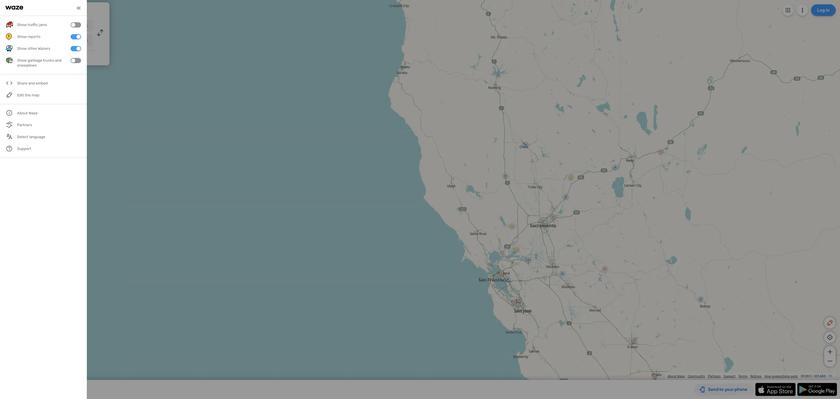 Task type: locate. For each thing, give the bounding box(es) containing it.
partners link
[[708, 374, 721, 378]]

and
[[28, 81, 35, 86]]

about waze community partners support terms notices how suggestions work
[[668, 374, 798, 378]]

-
[[813, 374, 814, 378]]

directions
[[53, 7, 77, 13]]

notices link
[[751, 374, 762, 378]]

clock image
[[7, 54, 14, 61]]

leave now
[[18, 54, 38, 59]]

Choose destination text field
[[19, 34, 93, 46]]

zoom out image
[[827, 358, 834, 365]]

pencil image
[[827, 319, 834, 326]]

about waze link
[[668, 374, 685, 378]]

support
[[724, 374, 736, 378]]

123.803
[[814, 374, 826, 378]]

now
[[30, 54, 38, 59]]

share and embed link
[[6, 77, 81, 89]]

current location image
[[8, 22, 15, 29]]

notices
[[751, 374, 762, 378]]

Choose starting point text field
[[19, 20, 93, 31]]



Task type: vqa. For each thing, say whether or not it's contained in the screenshot.
Suggestions
yes



Task type: describe. For each thing, give the bounding box(es) containing it.
waze
[[677, 374, 685, 378]]

terms link
[[739, 374, 748, 378]]

embed
[[36, 81, 48, 86]]

how suggestions work link
[[765, 374, 798, 378]]

partners
[[708, 374, 721, 378]]

suggestions
[[772, 374, 790, 378]]

39.051 | -123.803
[[801, 374, 826, 378]]

how
[[765, 374, 771, 378]]

share
[[17, 81, 27, 86]]

|
[[811, 374, 812, 378]]

39.051
[[801, 374, 811, 378]]

work
[[791, 374, 798, 378]]

about
[[668, 374, 677, 378]]

leave
[[18, 54, 29, 59]]

support link
[[724, 374, 736, 378]]

location image
[[8, 36, 15, 43]]

driving
[[35, 7, 52, 13]]

code image
[[6, 80, 13, 87]]

community
[[688, 374, 705, 378]]

share and embed
[[17, 81, 48, 86]]

driving directions
[[35, 7, 77, 13]]

community link
[[688, 374, 705, 378]]

zoom in image
[[827, 348, 834, 355]]

terms
[[739, 374, 748, 378]]

link image
[[828, 374, 833, 378]]



